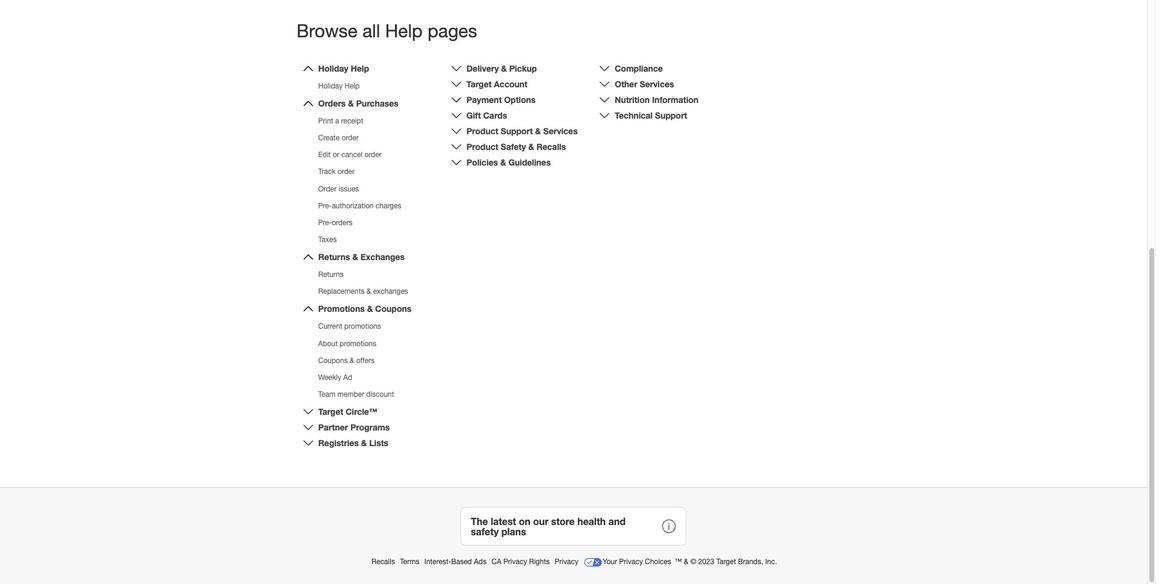 Task type: locate. For each thing, give the bounding box(es) containing it.
0 vertical spatial returns
[[318, 252, 350, 262]]

& for delivery & pickup
[[501, 63, 507, 73]]

1 vertical spatial product
[[466, 141, 498, 152]]

returns for returns & exchanges
[[318, 252, 350, 262]]

1 holiday from the top
[[318, 63, 348, 73]]

1 vertical spatial recalls
[[371, 558, 395, 566]]

track order link
[[318, 168, 355, 176]]

target for target account
[[466, 79, 492, 89]]

0 vertical spatial target
[[466, 79, 492, 89]]

returns & exchanges link
[[318, 252, 405, 262]]

circle™
[[346, 406, 377, 417]]

order right cancel
[[365, 151, 382, 159]]

1 vertical spatial support
[[501, 126, 533, 136]]

2 holiday from the top
[[318, 82, 343, 90]]

track
[[318, 168, 336, 176]]

help
[[385, 20, 423, 41], [351, 63, 369, 73], [345, 82, 360, 90]]

recalls left terms
[[371, 558, 395, 566]]

1 vertical spatial holiday help
[[318, 82, 360, 90]]

compliance
[[615, 63, 663, 73]]

returns for returns link
[[318, 270, 343, 279]]

target
[[466, 79, 492, 89], [318, 406, 343, 417], [716, 558, 736, 566]]

services up nutrition information link
[[640, 79, 674, 89]]

& for replacements & exchanges
[[367, 287, 371, 296]]

& up promotions & coupons
[[367, 287, 371, 296]]

charges
[[376, 202, 401, 210]]

& up receipt
[[348, 98, 354, 108]]

other
[[615, 79, 637, 89]]

technical support link
[[615, 110, 687, 120]]

product support & services link
[[466, 126, 578, 136]]

pre- for authorization
[[318, 202, 332, 210]]

interest-based ads link
[[424, 558, 488, 566]]

pre- up taxes
[[318, 218, 332, 227]]

0 vertical spatial holiday help
[[318, 63, 369, 73]]

product safety & recalls
[[466, 141, 566, 152]]

your privacy choices link
[[583, 553, 673, 572]]

0 vertical spatial order
[[342, 134, 359, 142]]

& left "lists"
[[361, 438, 367, 448]]

privacy right "your"
[[619, 558, 643, 566]]

2 vertical spatial help
[[345, 82, 360, 90]]

1 pre- from the top
[[318, 202, 332, 210]]

& up account
[[501, 63, 507, 73]]

returns
[[318, 252, 350, 262], [318, 270, 343, 279]]

0 horizontal spatial support
[[501, 126, 533, 136]]

1 horizontal spatial target
[[466, 79, 492, 89]]

order up issues
[[338, 168, 355, 176]]

1 vertical spatial returns
[[318, 270, 343, 279]]

target right 2023
[[716, 558, 736, 566]]

privacy
[[503, 558, 527, 566], [555, 558, 578, 566], [619, 558, 643, 566]]

terms
[[400, 558, 419, 566]]

pre-orders
[[318, 218, 352, 227]]

orders & purchases link
[[318, 98, 398, 108]]

recalls terms interest-based ads ca privacy rights privacy
[[371, 558, 580, 566]]

1 vertical spatial help
[[351, 63, 369, 73]]

promotions
[[318, 304, 365, 314]]

0 vertical spatial promotions
[[344, 322, 381, 331]]

2 pre- from the top
[[318, 218, 332, 227]]

0 vertical spatial holiday
[[318, 63, 348, 73]]

account
[[494, 79, 527, 89]]

order
[[342, 134, 359, 142], [365, 151, 382, 159], [338, 168, 355, 176]]

terms link
[[400, 558, 421, 566]]

pre-orders link
[[318, 218, 352, 227]]

current promotions
[[318, 322, 381, 331]]

privacy left logo
[[555, 558, 578, 566]]

2 vertical spatial order
[[338, 168, 355, 176]]

& for returns & exchanges
[[352, 252, 358, 262]]

0 vertical spatial holiday help link
[[318, 63, 369, 73]]

coupons up weekly ad 'link'
[[318, 356, 348, 365]]

partner
[[318, 422, 348, 432]]

1 horizontal spatial support
[[655, 110, 687, 120]]

& left 'offers'
[[350, 356, 354, 365]]

compliance link
[[615, 63, 663, 73]]

recalls
[[536, 141, 566, 152], [371, 558, 395, 566]]

0 horizontal spatial coupons
[[318, 356, 348, 365]]

returns up returns link
[[318, 252, 350, 262]]

& for policies & guidelines
[[500, 157, 506, 167]]

order up edit or cancel order
[[342, 134, 359, 142]]

1 vertical spatial pre-
[[318, 218, 332, 227]]

0 vertical spatial services
[[640, 79, 674, 89]]

pre- down the order
[[318, 202, 332, 210]]

logo image
[[583, 553, 603, 572]]

promotions for about promotions
[[340, 339, 376, 348]]

& left exchanges
[[352, 252, 358, 262]]

taxes link
[[318, 235, 337, 244]]

holiday
[[318, 63, 348, 73], [318, 82, 343, 90]]

gift cards
[[466, 110, 507, 120]]

returns up replacements
[[318, 270, 343, 279]]

returns & exchanges
[[318, 252, 405, 262]]

1 returns from the top
[[318, 252, 350, 262]]

0 horizontal spatial target
[[318, 406, 343, 417]]

2 horizontal spatial target
[[716, 558, 736, 566]]

interest-
[[424, 558, 451, 566]]

track order
[[318, 168, 355, 176]]

delivery & pickup
[[466, 63, 537, 73]]

& up guidelines
[[528, 141, 534, 152]]

target up partner
[[318, 406, 343, 417]]

1 vertical spatial promotions
[[340, 339, 376, 348]]

2 horizontal spatial privacy
[[619, 558, 643, 566]]

©
[[690, 558, 696, 566]]

coupons
[[375, 304, 411, 314], [318, 356, 348, 365]]

1 vertical spatial holiday help link
[[318, 82, 360, 90]]

weekly
[[318, 373, 341, 382]]

services up guidelines
[[543, 126, 578, 136]]

replacements & exchanges link
[[318, 287, 408, 296]]

& for promotions & coupons
[[367, 304, 373, 314]]

1 vertical spatial services
[[543, 126, 578, 136]]

promotions down promotions & coupons link
[[344, 322, 381, 331]]

coupons down exchanges
[[375, 304, 411, 314]]

team member discount
[[318, 390, 394, 399]]

2 returns from the top
[[318, 270, 343, 279]]

target for target circle™
[[318, 406, 343, 417]]

recalls up guidelines
[[536, 141, 566, 152]]

1 horizontal spatial services
[[640, 79, 674, 89]]

gift
[[466, 110, 481, 120]]

1 product from the top
[[466, 126, 498, 136]]

your
[[603, 558, 617, 566]]

privacy right 'ca'
[[503, 558, 527, 566]]

promotions
[[344, 322, 381, 331], [340, 339, 376, 348]]

0 vertical spatial coupons
[[375, 304, 411, 314]]

2 vertical spatial target
[[716, 558, 736, 566]]

payment
[[466, 94, 502, 105]]

pre-
[[318, 202, 332, 210], [318, 218, 332, 227]]

1 vertical spatial target
[[318, 406, 343, 417]]

order issues
[[318, 185, 359, 193]]

0 horizontal spatial privacy
[[503, 558, 527, 566]]

and
[[608, 515, 626, 527]]

replacements & exchanges
[[318, 287, 408, 296]]

promotions up 'offers'
[[340, 339, 376, 348]]

0 vertical spatial support
[[655, 110, 687, 120]]

other services link
[[615, 79, 674, 89]]

1 horizontal spatial recalls
[[536, 141, 566, 152]]

2 holiday help from the top
[[318, 82, 360, 90]]

& for registries & lists
[[361, 438, 367, 448]]

health
[[577, 515, 606, 527]]

holiday help for second holiday help link from the bottom of the page
[[318, 63, 369, 73]]

lists
[[369, 438, 388, 448]]

holiday for 2nd holiday help link from the top of the page
[[318, 82, 343, 90]]

current promotions link
[[318, 322, 381, 331]]

replacements
[[318, 287, 365, 296]]

on
[[519, 515, 530, 527]]

1 horizontal spatial privacy
[[555, 558, 578, 566]]

0 vertical spatial pre-
[[318, 202, 332, 210]]

order issues link
[[318, 185, 359, 193]]

orders
[[332, 218, 352, 227]]

product down gift cards
[[466, 126, 498, 136]]

support
[[655, 110, 687, 120], [501, 126, 533, 136]]

create
[[318, 134, 340, 142]]

0 vertical spatial recalls
[[536, 141, 566, 152]]

the latest on our store health and safety plans link
[[461, 507, 686, 546]]

the latest on our store health and safety plans
[[471, 515, 626, 537]]

cards
[[483, 110, 507, 120]]

receipt
[[341, 117, 363, 125]]

& left ©
[[684, 558, 688, 566]]

2 product from the top
[[466, 141, 498, 152]]

target down the delivery
[[466, 79, 492, 89]]

pre-authorization charges link
[[318, 202, 401, 210]]

& down safety
[[500, 157, 506, 167]]

0 vertical spatial product
[[466, 126, 498, 136]]

& for ™ & © 2023 target brands, inc.
[[684, 558, 688, 566]]

product up policies
[[466, 141, 498, 152]]

support down 'information'
[[655, 110, 687, 120]]

support up product safety & recalls
[[501, 126, 533, 136]]

pickup
[[509, 63, 537, 73]]

& for orders & purchases
[[348, 98, 354, 108]]

about
[[318, 339, 338, 348]]

& for coupons & offers
[[350, 356, 354, 365]]

1 vertical spatial holiday
[[318, 82, 343, 90]]

& down 'replacements & exchanges' link
[[367, 304, 373, 314]]

support for product
[[501, 126, 533, 136]]

1 holiday help from the top
[[318, 63, 369, 73]]

1 holiday help link from the top
[[318, 63, 369, 73]]



Task type: vqa. For each thing, say whether or not it's contained in the screenshot.
GUIDELINES
yes



Task type: describe. For each thing, give the bounding box(es) containing it.
about promotions link
[[318, 339, 376, 348]]

about promotions
[[318, 339, 376, 348]]

1 vertical spatial coupons
[[318, 356, 348, 365]]

order
[[318, 185, 337, 193]]

create order link
[[318, 134, 359, 142]]

browse
[[297, 20, 357, 41]]

nutrition information link
[[615, 94, 699, 105]]

ads
[[474, 558, 486, 566]]

partner programs
[[318, 422, 390, 432]]

or
[[333, 151, 339, 159]]

browse all help pages
[[297, 20, 477, 41]]

2 holiday help link from the top
[[318, 82, 360, 90]]

product safety & recalls link
[[466, 141, 566, 152]]

help for second holiday help link from the bottom of the page
[[351, 63, 369, 73]]

edit
[[318, 151, 331, 159]]

exchanges
[[373, 287, 408, 296]]

all
[[362, 20, 380, 41]]

help for 2nd holiday help link from the top of the page
[[345, 82, 360, 90]]

inc.
[[765, 558, 777, 566]]

ca
[[491, 558, 501, 566]]

options
[[504, 94, 536, 105]]

other services
[[615, 79, 674, 89]]

authorization
[[332, 202, 374, 210]]

2023
[[698, 558, 714, 566]]

pages
[[428, 20, 477, 41]]

issues
[[339, 185, 359, 193]]

product for product support & services
[[466, 126, 498, 136]]

print
[[318, 117, 333, 125]]

target account
[[466, 79, 527, 89]]

holiday for second holiday help link from the bottom of the page
[[318, 63, 348, 73]]

gift cards link
[[466, 110, 507, 120]]

1 vertical spatial order
[[365, 151, 382, 159]]

order for track order
[[338, 168, 355, 176]]

a
[[335, 117, 339, 125]]

weekly ad link
[[318, 373, 352, 382]]

team
[[318, 390, 335, 399]]

™
[[675, 558, 682, 566]]

policies & guidelines link
[[466, 157, 551, 167]]

print a receipt link
[[318, 117, 363, 125]]

0 horizontal spatial recalls
[[371, 558, 395, 566]]

pre- for orders
[[318, 218, 332, 227]]

orders & purchases
[[318, 98, 398, 108]]

ad
[[343, 373, 352, 382]]

1 horizontal spatial coupons
[[375, 304, 411, 314]]

product support & services
[[466, 126, 578, 136]]

plans
[[501, 526, 526, 537]]

policies & guidelines
[[466, 157, 551, 167]]

product for product safety & recalls
[[466, 141, 498, 152]]

2 privacy from the left
[[555, 558, 578, 566]]

edit or cancel order
[[318, 151, 382, 159]]

0 horizontal spatial services
[[543, 126, 578, 136]]

3 privacy from the left
[[619, 558, 643, 566]]

coupons & offers
[[318, 356, 374, 365]]

choices
[[645, 558, 671, 566]]

support for technical
[[655, 110, 687, 120]]

holiday help for 2nd holiday help link from the top of the page
[[318, 82, 360, 90]]

safety
[[471, 526, 499, 537]]

promotions & coupons
[[318, 304, 411, 314]]

cancel
[[341, 151, 363, 159]]

target account link
[[466, 79, 527, 89]]

payment options link
[[466, 94, 536, 105]]

exchanges
[[361, 252, 405, 262]]

member
[[337, 390, 364, 399]]

rights
[[529, 558, 550, 566]]

programs
[[350, 422, 390, 432]]

target circle™ link
[[318, 406, 377, 417]]

orders
[[318, 98, 346, 108]]

partner programs link
[[318, 422, 390, 432]]

guidelines
[[508, 157, 551, 167]]

the
[[471, 515, 488, 527]]

policies
[[466, 157, 498, 167]]

privacy link
[[555, 558, 580, 566]]

weekly ad
[[318, 373, 352, 382]]

purchases
[[356, 98, 398, 108]]

technical
[[615, 110, 653, 120]]

registries & lists link
[[318, 438, 388, 448]]

coupons & offers link
[[318, 356, 374, 365]]

1 privacy from the left
[[503, 558, 527, 566]]

nutrition
[[615, 94, 650, 105]]

latest
[[491, 515, 516, 527]]

your privacy choices
[[603, 558, 671, 566]]

payment options
[[466, 94, 536, 105]]

recalls link
[[371, 558, 397, 566]]

ca privacy rights link
[[491, 558, 552, 566]]

taxes
[[318, 235, 337, 244]]

order for create order
[[342, 134, 359, 142]]

registries
[[318, 438, 359, 448]]

0 vertical spatial help
[[385, 20, 423, 41]]

edit or cancel order link
[[318, 151, 382, 159]]

create order
[[318, 134, 359, 142]]

& up product safety & recalls
[[535, 126, 541, 136]]

print a receipt
[[318, 117, 363, 125]]

promotions for current promotions
[[344, 322, 381, 331]]

store
[[551, 515, 575, 527]]

nutrition information
[[615, 94, 699, 105]]

team member discount link
[[318, 390, 394, 399]]

safety
[[501, 141, 526, 152]]



